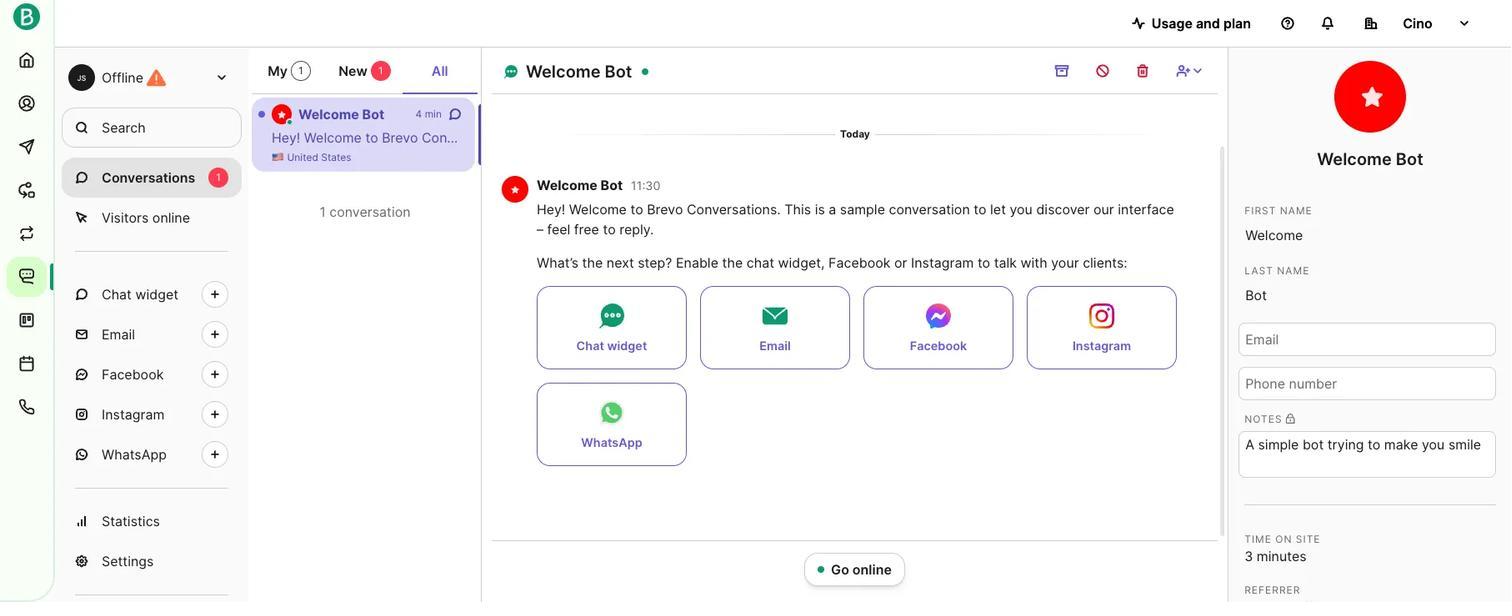 Task type: locate. For each thing, give the bounding box(es) containing it.
online
[[152, 209, 190, 226], [853, 561, 892, 578]]

welcome bot 11:30
[[537, 177, 661, 193]]

1 vertical spatial enable
[[676, 254, 719, 271]]

0 horizontal spatial email
[[102, 326, 135, 343]]

brevo inside hey! welcome to brevo conversations. this is a sample conversation to let you discover our interface – feel free to reply.
[[647, 201, 683, 217]]

conversation inside hey! welcome to brevo conversations. this is a sample conversation to let you discover our interface – feel free to reply.
[[889, 201, 971, 217]]

– inside hey! welcome to brevo conversations. this is a sample conversation to let you discover our interface – feel free to reply.
[[537, 221, 544, 237]]

brevo for hey! welcome to brevo conversations. this is a sample conversation to let you discover our interface – feel free to reply.  what's the next step? enable the chat widget, facebook or instagram to talk 🇺🇸 united states
[[382, 129, 418, 146]]

0 horizontal spatial let
[[726, 129, 741, 146]]

feel
[[924, 129, 947, 146], [547, 221, 571, 237]]

free inside 'hey! welcome to brevo conversations. this is a sample conversation to let you discover our interface – feel free to reply.  what's the next step? enable the chat widget, facebook or instagram to talk 🇺🇸 united states'
[[951, 129, 976, 146]]

let inside hey! welcome to brevo conversations. this is a sample conversation to let you discover our interface – feel free to reply.
[[991, 201, 1007, 217]]

– right today
[[913, 129, 920, 146]]

0 vertical spatial conversations.
[[422, 129, 516, 146]]

conversations. for hey! welcome to brevo conversations. this is a sample conversation to let you discover our interface – feel free to reply.  what's the next step? enable the chat widget, facebook or instagram to talk 🇺🇸 united states
[[422, 129, 516, 146]]

a up the what's the next step? enable the chat widget, facebook or instagram to talk with your clients:
[[829, 201, 837, 217]]

–
[[913, 129, 920, 146], [537, 221, 544, 237]]

welcome
[[526, 62, 601, 82], [299, 106, 359, 123], [304, 129, 362, 146], [1318, 149, 1393, 169], [537, 177, 598, 193], [569, 201, 627, 217]]

chat
[[1244, 129, 1272, 146], [747, 254, 775, 271]]

let inside 'hey! welcome to brevo conversations. this is a sample conversation to let you discover our interface – feel free to reply.  what's the next step? enable the chat widget, facebook or instagram to talk 🇺🇸 united states'
[[726, 129, 741, 146]]

online inside button
[[853, 561, 892, 578]]

our up hey! welcome to brevo conversations. this is a sample conversation to let you discover our interface – feel free to reply. at the top of the page
[[829, 129, 850, 146]]

1 horizontal spatial free
[[951, 129, 976, 146]]

notes
[[1245, 412, 1283, 425]]

what's
[[1034, 129, 1076, 146], [537, 254, 579, 271]]

sample inside hey! welcome to brevo conversations. this is a sample conversation to let you discover our interface – feel free to reply.
[[840, 201, 886, 217]]

Last name field
[[1239, 279, 1497, 312]]

you inside 'hey! welcome to brevo conversations. this is a sample conversation to let you discover our interface – feel free to reply.  what's the next step? enable the chat widget, facebook or instagram to talk 🇺🇸 united states'
[[745, 129, 768, 146]]

this up welcome bot 11:30
[[520, 129, 546, 146]]

P͏hone number telephone field
[[1239, 367, 1497, 400]]

widget, up first name
[[1276, 129, 1323, 146]]

brevo for hey! welcome to brevo conversations. this is a sample conversation to let you discover our interface – feel free to reply.
[[647, 201, 683, 217]]

0 horizontal spatial free
[[574, 221, 600, 237]]

with
[[1021, 254, 1048, 271]]

last name
[[1245, 264, 1310, 277]]

1 horizontal spatial or
[[1392, 129, 1405, 146]]

talk inside 'hey! welcome to brevo conversations. this is a sample conversation to let you discover our interface – feel free to reply.  what's the next step? enable the chat widget, facebook or instagram to talk 🇺🇸 united states'
[[1492, 129, 1512, 146]]

0 horizontal spatial chat
[[102, 286, 132, 303]]

step? inside 'hey! welcome to brevo conversations. this is a sample conversation to let you discover our interface – feel free to reply.  what's the next step? enable the chat widget, facebook or instagram to talk 🇺🇸 united states'
[[1135, 129, 1170, 146]]

brevo down 4
[[382, 129, 418, 146]]

1 horizontal spatial hey!
[[537, 201, 566, 217]]

to
[[366, 129, 378, 146], [709, 129, 722, 146], [980, 129, 992, 146], [1475, 129, 1488, 146], [631, 201, 644, 217], [974, 201, 987, 217], [603, 221, 616, 237], [978, 254, 991, 271]]

first
[[1245, 204, 1277, 217]]

name right the first
[[1281, 204, 1313, 217]]

1 vertical spatial conversations.
[[687, 201, 781, 217]]

email link
[[701, 286, 851, 369], [62, 314, 242, 354]]

conversation up 11:30
[[624, 129, 705, 146]]

1 down states
[[320, 203, 326, 220]]

brevo inside 'hey! welcome to brevo conversations. this is a sample conversation to let you discover our interface – feel free to reply.  what's the next step? enable the chat widget, facebook or instagram to talk 🇺🇸 united states'
[[382, 129, 418, 146]]

1 horizontal spatial widget,
[[1276, 129, 1323, 146]]

0 vertical spatial step?
[[1135, 129, 1170, 146]]

is up the what's the next step? enable the chat widget, facebook or instagram to talk with your clients:
[[815, 201, 825, 217]]

online for visitors online
[[152, 209, 190, 226]]

0 vertical spatial you
[[745, 129, 768, 146]]

widget, inside 'hey! welcome to brevo conversations. this is a sample conversation to let you discover our interface – feel free to reply.  what's the next step? enable the chat widget, facebook or instagram to talk 🇺🇸 united states'
[[1276, 129, 1323, 146]]

name for last name
[[1278, 264, 1310, 277]]

conversations. inside hey! welcome to brevo conversations. this is a sample conversation to let you discover our interface – feel free to reply.
[[687, 201, 781, 217]]

0 horizontal spatial conversation
[[330, 203, 411, 220]]

0 horizontal spatial instagram link
[[62, 394, 242, 434]]

discover for hey! welcome to brevo conversations. this is a sample conversation to let you discover our interface – feel free to reply.
[[1037, 201, 1090, 217]]

widget
[[135, 286, 179, 303], [607, 338, 647, 353]]

discover up your
[[1037, 201, 1090, 217]]

all link
[[403, 54, 478, 94]]

a
[[564, 129, 572, 146], [829, 201, 837, 217]]

1 vertical spatial is
[[815, 201, 825, 217]]

conversation inside 'hey! welcome to brevo conversations. this is a sample conversation to let you discover our interface – feel free to reply.  what's the next step? enable the chat widget, facebook or instagram to talk 🇺🇸 united states'
[[624, 129, 705, 146]]

online right go
[[853, 561, 892, 578]]

discover left today
[[772, 129, 825, 146]]

1 horizontal spatial feel
[[924, 129, 947, 146]]

0 horizontal spatial brevo
[[382, 129, 418, 146]]

hey! down welcome bot 11:30
[[537, 201, 566, 217]]

conversations.
[[422, 129, 516, 146], [687, 201, 781, 217]]

conversation down 'hey! welcome to brevo conversations. this is a sample conversation to let you discover our interface – feel free to reply.  what's the next step? enable the chat widget, facebook or instagram to talk 🇺🇸 united states'
[[889, 201, 971, 217]]

0 vertical spatial our
[[829, 129, 850, 146]]

1 horizontal spatial chat widget link
[[537, 286, 687, 369]]

this inside hey! welcome to brevo conversations. this is a sample conversation to let you discover our interface – feel free to reply.
[[785, 201, 812, 217]]

interface for hey! welcome to brevo conversations. this is a sample conversation to let you discover our interface – feel free to reply.  what's the next step? enable the chat widget, facebook or instagram to talk 🇺🇸 united states
[[853, 129, 910, 146]]

name right last
[[1278, 264, 1310, 277]]

next
[[1104, 129, 1132, 146], [607, 254, 634, 271]]

1 vertical spatial you
[[1010, 201, 1033, 217]]

whatsapp
[[582, 435, 643, 449], [102, 446, 167, 463]]

email
[[102, 326, 135, 343], [760, 338, 791, 353]]

states
[[321, 151, 352, 163]]

our inside hey! welcome to brevo conversations. this is a sample conversation to let you discover our interface – feel free to reply.
[[1094, 201, 1115, 217]]

this
[[520, 129, 546, 146], [785, 201, 812, 217]]

is inside hey! welcome to brevo conversations. this is a sample conversation to let you discover our interface – feel free to reply.
[[815, 201, 825, 217]]

the
[[1080, 129, 1100, 146], [1220, 129, 1241, 146], [583, 254, 603, 271], [723, 254, 743, 271]]

1 horizontal spatial whatsapp link
[[537, 383, 687, 466]]

1 horizontal spatial conversation
[[624, 129, 705, 146]]

0 horizontal spatial enable
[[676, 254, 719, 271]]

1 horizontal spatial our
[[1094, 201, 1115, 217]]

1 horizontal spatial –
[[913, 129, 920, 146]]

11:30
[[631, 178, 661, 193]]

0 horizontal spatial what's
[[537, 254, 579, 271]]

referrer
[[1245, 583, 1301, 596]]

1 vertical spatial brevo
[[647, 201, 683, 217]]

settings
[[102, 553, 154, 570]]

facebook inside 'hey! welcome to brevo conversations. this is a sample conversation to let you discover our interface – feel free to reply.  what's the next step? enable the chat widget, facebook or instagram to talk 🇺🇸 united states'
[[1326, 129, 1388, 146]]

0 vertical spatial discover
[[772, 129, 825, 146]]

0 horizontal spatial chat
[[747, 254, 775, 271]]

2 vertical spatial welcome bot
[[1318, 149, 1424, 169]]

1 horizontal spatial is
[[815, 201, 825, 217]]

1 vertical spatial interface
[[1119, 201, 1175, 217]]

1 vertical spatial chat
[[577, 338, 605, 353]]

conversations. inside 'hey! welcome to brevo conversations. this is a sample conversation to let you discover our interface – feel free to reply.  what's the next step? enable the chat widget, facebook or instagram to talk 🇺🇸 united states'
[[422, 129, 516, 146]]

online for go online
[[853, 561, 892, 578]]

1
[[299, 64, 303, 77], [379, 64, 383, 77], [216, 171, 221, 183], [320, 203, 326, 220]]

on
[[1276, 533, 1293, 545]]

enable
[[1174, 129, 1216, 146], [676, 254, 719, 271]]

facebook link for instagram 'link' to the top
[[864, 286, 1014, 369]]

usage and plan button
[[1119, 7, 1265, 40]]

0 horizontal spatial discover
[[772, 129, 825, 146]]

1 horizontal spatial chat
[[577, 338, 605, 353]]

0 horizontal spatial online
[[152, 209, 190, 226]]

free
[[951, 129, 976, 146], [574, 221, 600, 237]]

widget,
[[1276, 129, 1323, 146], [778, 254, 825, 271]]

4 min
[[416, 108, 442, 120]]

a inside hey! welcome to brevo conversations. this is a sample conversation to let you discover our interface – feel free to reply.
[[829, 201, 837, 217]]

chat widget
[[102, 286, 179, 303], [577, 338, 647, 353]]

facebook
[[1326, 129, 1388, 146], [829, 254, 891, 271], [911, 338, 967, 353], [102, 366, 164, 383]]

you inside hey! welcome to brevo conversations. this is a sample conversation to let you discover our interface – feel free to reply.
[[1010, 201, 1033, 217]]

1 horizontal spatial brevo
[[647, 201, 683, 217]]

0 vertical spatial chat
[[102, 286, 132, 303]]

0 horizontal spatial conversations.
[[422, 129, 516, 146]]

1 horizontal spatial conversations.
[[687, 201, 781, 217]]

feel inside 'hey! welcome to brevo conversations. this is a sample conversation to let you discover our interface – feel free to reply.  what's the next step? enable the chat widget, facebook or instagram to talk 🇺🇸 united states'
[[924, 129, 947, 146]]

1 vertical spatial step?
[[638, 254, 673, 271]]

widget, down hey! welcome to brevo conversations. this is a sample conversation to let you discover our interface – feel free to reply. at the top of the page
[[778, 254, 825, 271]]

1 horizontal spatial you
[[1010, 201, 1033, 217]]

instagram
[[1409, 129, 1472, 146], [911, 254, 974, 271], [1073, 338, 1132, 353], [102, 406, 165, 423]]

united
[[287, 151, 318, 163]]

this for hey! welcome to brevo conversations. this is a sample conversation to let you discover our interface – feel free to reply.  what's the next step? enable the chat widget, facebook or instagram to talk 🇺🇸 united states
[[520, 129, 546, 146]]

go
[[831, 561, 850, 578]]

reply. inside hey! welcome to brevo conversations. this is a sample conversation to let you discover our interface – feel free to reply.
[[620, 221, 654, 237]]

go online button
[[805, 553, 906, 586]]

is inside 'hey! welcome to brevo conversations. this is a sample conversation to let you discover our interface – feel free to reply.  what's the next step? enable the chat widget, facebook or instagram to talk 🇺🇸 united states'
[[550, 129, 560, 146]]

facebook link for the bottommost instagram 'link'
[[62, 354, 242, 394]]

0 vertical spatial is
[[550, 129, 560, 146]]

you
[[745, 129, 768, 146], [1010, 201, 1033, 217]]

step?
[[1135, 129, 1170, 146], [638, 254, 673, 271]]

chat widget link for email link related to the bottommost instagram 'link'
[[62, 274, 242, 314]]

1 horizontal spatial sample
[[840, 201, 886, 217]]

time
[[1245, 533, 1273, 545]]

0 horizontal spatial sample
[[575, 129, 620, 146]]

discover for hey! welcome to brevo conversations. this is a sample conversation to let you discover our interface – feel free to reply.  what's the next step? enable the chat widget, facebook or instagram to talk 🇺🇸 united states
[[772, 129, 825, 146]]

let
[[726, 129, 741, 146], [991, 201, 1007, 217]]

conversation for hey! welcome to brevo conversations. this is a sample conversation to let you discover our interface – feel free to reply.
[[889, 201, 971, 217]]

facebook link
[[864, 286, 1014, 369], [62, 354, 242, 394]]

hey! welcome to brevo conversations. this is a sample conversation to let you discover our interface – feel free to reply.  what's the next step? enable the chat widget, facebook or instagram to talk 🇺🇸 united states
[[272, 129, 1512, 163]]

1 vertical spatial sample
[[840, 201, 886, 217]]

a up welcome bot 11:30
[[564, 129, 572, 146]]

this for hey! welcome to brevo conversations. this is a sample conversation to let you discover our interface – feel free to reply.
[[785, 201, 812, 217]]

0 vertical spatial or
[[1392, 129, 1405, 146]]

discover inside hey! welcome to brevo conversations. this is a sample conversation to let you discover our interface – feel free to reply.
[[1037, 201, 1090, 217]]

visitors
[[102, 209, 149, 226]]

talk
[[1492, 129, 1512, 146], [995, 254, 1017, 271]]

hey!
[[272, 129, 300, 146], [537, 201, 566, 217]]

0 horizontal spatial reply.
[[620, 221, 654, 237]]

feel down welcome bot 11:30
[[547, 221, 571, 237]]

sample up the what's the next step? enable the chat widget, facebook or instagram to talk with your clients:
[[840, 201, 886, 217]]

chat
[[102, 286, 132, 303], [577, 338, 605, 353]]

whatsapp link for email link related to the bottommost instagram 'link'
[[62, 434, 242, 475]]

0 horizontal spatial facebook link
[[62, 354, 242, 394]]

0 horizontal spatial welcome bot
[[299, 106, 385, 123]]

– inside 'hey! welcome to brevo conversations. this is a sample conversation to let you discover our interface – feel free to reply.  what's the next step? enable the chat widget, facebook or instagram to talk 🇺🇸 united states'
[[913, 129, 920, 146]]

discover inside 'hey! welcome to brevo conversations. this is a sample conversation to let you discover our interface – feel free to reply.  what's the next step? enable the chat widget, facebook or instagram to talk 🇺🇸 united states'
[[772, 129, 825, 146]]

free for hey! welcome to brevo conversations. this is a sample conversation to let you discover our interface – feel free to reply.  what's the next step? enable the chat widget, facebook or instagram to talk 🇺🇸 united states
[[951, 129, 976, 146]]

sample up welcome bot 11:30
[[575, 129, 620, 146]]

1 horizontal spatial next
[[1104, 129, 1132, 146]]

0 vertical spatial free
[[951, 129, 976, 146]]

interface inside hey! welcome to brevo conversations. this is a sample conversation to let you discover our interface – feel free to reply.
[[1119, 201, 1175, 217]]

our up clients:
[[1094, 201, 1115, 217]]

instagram link
[[1027, 286, 1178, 369], [62, 394, 242, 434]]

our inside 'hey! welcome to brevo conversations. this is a sample conversation to let you discover our interface – feel free to reply.  what's the next step? enable the chat widget, facebook or instagram to talk 🇺🇸 united states'
[[829, 129, 850, 146]]

1 vertical spatial chat
[[747, 254, 775, 271]]

online down conversations
[[152, 209, 190, 226]]

1 vertical spatial –
[[537, 221, 544, 237]]

1 horizontal spatial this
[[785, 201, 812, 217]]

0 horizontal spatial email link
[[62, 314, 242, 354]]

brevo down 11:30
[[647, 201, 683, 217]]

1 horizontal spatial enable
[[1174, 129, 1216, 146]]

1 vertical spatial reply.
[[620, 221, 654, 237]]

last
[[1245, 264, 1274, 277]]

0 horizontal spatial chat widget
[[102, 286, 179, 303]]

1 horizontal spatial interface
[[1119, 201, 1175, 217]]

this inside 'hey! welcome to brevo conversations. this is a sample conversation to let you discover our interface – feel free to reply.  what's the next step? enable the chat widget, facebook or instagram to talk 🇺🇸 united states'
[[520, 129, 546, 146]]

0 horizontal spatial talk
[[995, 254, 1017, 271]]

conversations. for hey! welcome to brevo conversations. this is a sample conversation to let you discover our interface – feel free to reply.
[[687, 201, 781, 217]]

settings link
[[62, 541, 242, 581]]

welcome bot
[[526, 62, 633, 82], [299, 106, 385, 123], [1318, 149, 1424, 169]]

0 vertical spatial chat
[[1244, 129, 1272, 146]]

a inside 'hey! welcome to brevo conversations. this is a sample conversation to let you discover our interface – feel free to reply.  what's the next step? enable the chat widget, facebook or instagram to talk 🇺🇸 united states'
[[564, 129, 572, 146]]

discover
[[772, 129, 825, 146], [1037, 201, 1090, 217]]

0 horizontal spatial hey!
[[272, 129, 300, 146]]

0 horizontal spatial widget,
[[778, 254, 825, 271]]

1 vertical spatial feel
[[547, 221, 571, 237]]

conversation down states
[[330, 203, 411, 220]]

brevo
[[382, 129, 418, 146], [647, 201, 683, 217]]

chat inside 'hey! welcome to brevo conversations. this is a sample conversation to let you discover our interface – feel free to reply.  what's the next step? enable the chat widget, facebook or instagram to talk 🇺🇸 united states'
[[1244, 129, 1272, 146]]

1 horizontal spatial what's
[[1034, 129, 1076, 146]]

hey! up 🇺🇸
[[272, 129, 300, 146]]

first name
[[1245, 204, 1313, 217]]

reply. inside 'hey! welcome to brevo conversations. this is a sample conversation to let you discover our interface – feel free to reply.  what's the next step? enable the chat widget, facebook or instagram to talk 🇺🇸 united states'
[[996, 129, 1031, 146]]

hey! inside hey! welcome to brevo conversations. this is a sample conversation to let you discover our interface – feel free to reply.
[[537, 201, 566, 217]]

1 vertical spatial instagram link
[[62, 394, 242, 434]]

email link for instagram 'link' to the top
[[701, 286, 851, 369]]

2 horizontal spatial conversation
[[889, 201, 971, 217]]

0 vertical spatial interface
[[853, 129, 910, 146]]

interface inside 'hey! welcome to brevo conversations. this is a sample conversation to let you discover our interface – feel free to reply.  what's the next step? enable the chat widget, facebook or instagram to talk 🇺🇸 united states'
[[853, 129, 910, 146]]

1 horizontal spatial talk
[[1492, 129, 1512, 146]]

feel right today
[[924, 129, 947, 146]]

1 vertical spatial next
[[607, 254, 634, 271]]

0 vertical spatial a
[[564, 129, 572, 146]]

cino button
[[1352, 7, 1485, 40]]

0 vertical spatial hey!
[[272, 129, 300, 146]]

1 vertical spatial widget,
[[778, 254, 825, 271]]

or
[[1392, 129, 1405, 146], [895, 254, 908, 271]]

1 vertical spatial let
[[991, 201, 1007, 217]]

0 horizontal spatial whatsapp link
[[62, 434, 242, 475]]

1 horizontal spatial welcome bot
[[526, 62, 633, 82]]

0 horizontal spatial –
[[537, 221, 544, 237]]

0 vertical spatial this
[[520, 129, 546, 146]]

1 horizontal spatial email
[[760, 338, 791, 353]]

interface
[[853, 129, 910, 146], [1119, 201, 1175, 217]]

statistics
[[102, 513, 160, 530]]

1 vertical spatial talk
[[995, 254, 1017, 271]]

usage and plan
[[1152, 15, 1252, 32]]

conversation
[[624, 129, 705, 146], [889, 201, 971, 217], [330, 203, 411, 220]]

0 vertical spatial online
[[152, 209, 190, 226]]

hey! inside 'hey! welcome to brevo conversations. this is a sample conversation to let you discover our interface – feel free to reply.  what's the next step? enable the chat widget, facebook or instagram to talk 🇺🇸 united states'
[[272, 129, 300, 146]]

visitors online
[[102, 209, 190, 226]]

1 horizontal spatial online
[[853, 561, 892, 578]]

feel inside hey! welcome to brevo conversations. this is a sample conversation to let you discover our interface – feel free to reply.
[[547, 221, 571, 237]]

0 horizontal spatial you
[[745, 129, 768, 146]]

our
[[829, 129, 850, 146], [1094, 201, 1115, 217]]

what's the next step? enable the chat widget, facebook or instagram to talk with your clients:
[[537, 254, 1128, 271]]

1 vertical spatial or
[[895, 254, 908, 271]]

free inside hey! welcome to brevo conversations. this is a sample conversation to let you discover our interface – feel free to reply.
[[574, 221, 600, 237]]

0 horizontal spatial a
[[564, 129, 572, 146]]

name
[[1281, 204, 1313, 217], [1278, 264, 1310, 277]]

1 horizontal spatial reply.
[[996, 129, 1031, 146]]

reply.
[[996, 129, 1031, 146], [620, 221, 654, 237]]

sample
[[575, 129, 620, 146], [840, 201, 886, 217]]

sample inside 'hey! welcome to brevo conversations. this is a sample conversation to let you discover our interface – feel free to reply.  what's the next step? enable the chat widget, facebook or instagram to talk 🇺🇸 united states'
[[575, 129, 620, 146]]

is
[[550, 129, 560, 146], [815, 201, 825, 217]]

this up the what's the next step? enable the chat widget, facebook or instagram to talk with your clients:
[[785, 201, 812, 217]]

– down welcome bot 11:30
[[537, 221, 544, 237]]

is up welcome bot 11:30
[[550, 129, 560, 146]]

bot
[[605, 62, 633, 82], [362, 106, 385, 123], [1397, 149, 1424, 169], [601, 177, 623, 193]]

0 vertical spatial sample
[[575, 129, 620, 146]]

welcome inside hey! welcome to brevo conversations. this is a sample conversation to let you discover our interface – feel free to reply.
[[569, 201, 627, 217]]

0 vertical spatial reply.
[[996, 129, 1031, 146]]

whatsapp link
[[537, 383, 687, 466], [62, 434, 242, 475]]

chat widget link
[[62, 274, 242, 314], [537, 286, 687, 369]]

instagram inside 'hey! welcome to brevo conversations. this is a sample conversation to let you discover our interface – feel free to reply.  what's the next step? enable the chat widget, facebook or instagram to talk 🇺🇸 united states'
[[1409, 129, 1472, 146]]

0 horizontal spatial chat widget link
[[62, 274, 242, 314]]



Task type: vqa. For each thing, say whether or not it's contained in the screenshot.
Enable to the left
yes



Task type: describe. For each thing, give the bounding box(es) containing it.
chat widget link for email link for instagram 'link' to the top
[[537, 286, 687, 369]]

new
[[339, 63, 368, 79]]

sample for hey! welcome to brevo conversations. this is a sample conversation to let you discover our interface – feel free to reply.  what's the next step? enable the chat widget, facebook or instagram to talk 🇺🇸 united states
[[575, 129, 620, 146]]

enable inside 'hey! welcome to brevo conversations. this is a sample conversation to let you discover our interface – feel free to reply.  what's the next step? enable the chat widget, facebook or instagram to talk 🇺🇸 united states'
[[1174, 129, 1216, 146]]

Notes text field
[[1239, 431, 1497, 478]]

1 vertical spatial what's
[[537, 254, 579, 271]]

is for hey! welcome to brevo conversations. this is a sample conversation to let you discover our interface – feel free to reply.  what's the next step? enable the chat widget, facebook or instagram to talk 🇺🇸 united states
[[550, 129, 560, 146]]

hey! for hey! welcome to brevo conversations. this is a sample conversation to let you discover our interface – feel free to reply.
[[537, 201, 566, 217]]

site
[[1297, 533, 1321, 545]]

time on site 3 minutes
[[1245, 533, 1321, 564]]

our for hey! welcome to brevo conversations. this is a sample conversation to let you discover our interface – feel free to reply.  what's the next step? enable the chat widget, facebook or instagram to talk 🇺🇸 united states
[[829, 129, 850, 146]]

cino
[[1404, 15, 1433, 32]]

2 horizontal spatial welcome bot
[[1318, 149, 1424, 169]]

welcome inside 'hey! welcome to brevo conversations. this is a sample conversation to let you discover our interface – feel free to reply.  what's the next step? enable the chat widget, facebook or instagram to talk 🇺🇸 united states'
[[304, 129, 362, 146]]

minutes
[[1257, 548, 1307, 564]]

usage
[[1152, 15, 1193, 32]]

email link for the bottommost instagram 'link'
[[62, 314, 242, 354]]

js
[[77, 73, 86, 82]]

1 right my
[[299, 64, 303, 77]]

whatsapp link for email link for instagram 'link' to the top
[[537, 383, 687, 466]]

Email email field
[[1239, 323, 1497, 356]]

interface for hey! welcome to brevo conversations. this is a sample conversation to let you discover our interface – feel free to reply.
[[1119, 201, 1175, 217]]

let for hey! welcome to brevo conversations. this is a sample conversation to let you discover our interface – feel free to reply.
[[991, 201, 1007, 217]]

1 right new
[[379, 64, 383, 77]]

0 horizontal spatial step?
[[638, 254, 673, 271]]

my
[[268, 63, 288, 79]]

0 vertical spatial instagram link
[[1027, 286, 1178, 369]]

offline
[[102, 69, 143, 86]]

1 right conversations
[[216, 171, 221, 183]]

or inside 'hey! welcome to brevo conversations. this is a sample conversation to let you discover our interface – feel free to reply.  what's the next step? enable the chat widget, facebook or instagram to talk 🇺🇸 united states'
[[1392, 129, 1405, 146]]

1 conversation
[[320, 203, 411, 220]]

0 horizontal spatial whatsapp
[[102, 446, 167, 463]]

1 horizontal spatial whatsapp
[[582, 435, 643, 449]]

feel for hey! welcome to brevo conversations. this is a sample conversation to let you discover our interface – feel free to reply.  what's the next step? enable the chat widget, facebook or instagram to talk 🇺🇸 united states
[[924, 129, 947, 146]]

hey! welcome to brevo conversations. this is a sample conversation to let you discover our interface – feel free to reply.
[[537, 201, 1175, 237]]

reply. for hey! welcome to brevo conversations. this is a sample conversation to let you discover our interface – feel free to reply.  what's the next step? enable the chat widget, facebook or instagram to talk 🇺🇸 united states
[[996, 129, 1031, 146]]

only visible to agents image
[[1287, 414, 1295, 424]]

4
[[416, 108, 422, 120]]

1 horizontal spatial widget
[[607, 338, 647, 353]]

next inside 'hey! welcome to brevo conversations. this is a sample conversation to let you discover our interface – feel free to reply.  what's the next step? enable the chat widget, facebook or instagram to talk 🇺🇸 united states'
[[1104, 129, 1132, 146]]

a for hey! welcome to brevo conversations. this is a sample conversation to let you discover our interface – feel free to reply.  what's the next step? enable the chat widget, facebook or instagram to talk 🇺🇸 united states
[[564, 129, 572, 146]]

feel for hey! welcome to brevo conversations. this is a sample conversation to let you discover our interface – feel free to reply.
[[547, 221, 571, 237]]

First name field
[[1239, 219, 1497, 252]]

a for hey! welcome to brevo conversations. this is a sample conversation to let you discover our interface – feel free to reply.
[[829, 201, 837, 217]]

3
[[1245, 548, 1254, 564]]

sample for hey! welcome to brevo conversations. this is a sample conversation to let you discover our interface – feel free to reply.
[[840, 201, 886, 217]]

conversations
[[102, 169, 195, 186]]

🇺🇸
[[272, 151, 284, 163]]

our for hey! welcome to brevo conversations. this is a sample conversation to let you discover our interface – feel free to reply.
[[1094, 201, 1115, 217]]

free for hey! welcome to brevo conversations. this is a sample conversation to let you discover our interface – feel free to reply.
[[574, 221, 600, 237]]

visitors online link
[[62, 198, 242, 238]]

what's inside 'hey! welcome to brevo conversations. this is a sample conversation to let you discover our interface – feel free to reply.  what's the next step? enable the chat widget, facebook or instagram to talk 🇺🇸 united states'
[[1034, 129, 1076, 146]]

hey! for hey! welcome to brevo conversations. this is a sample conversation to let you discover our interface – feel free to reply.  what's the next step? enable the chat widget, facebook or instagram to talk 🇺🇸 united states
[[272, 129, 300, 146]]

0 horizontal spatial widget
[[135, 286, 179, 303]]

name for first name
[[1281, 204, 1313, 217]]

you for hey! welcome to brevo conversations. this is a sample conversation to let you discover our interface – feel free to reply.
[[1010, 201, 1033, 217]]

– for hey! welcome to brevo conversations. this is a sample conversation to let you discover our interface – feel free to reply.  what's the next step? enable the chat widget, facebook or instagram to talk 🇺🇸 united states
[[913, 129, 920, 146]]

search
[[102, 119, 146, 136]]

today
[[841, 128, 871, 140]]

– for hey! welcome to brevo conversations. this is a sample conversation to let you discover our interface – feel free to reply.
[[537, 221, 544, 237]]

0 horizontal spatial or
[[895, 254, 908, 271]]

plan
[[1224, 15, 1252, 32]]

conversation for hey! welcome to brevo conversations. this is a sample conversation to let you discover our interface – feel free to reply.  what's the next step? enable the chat widget, facebook or instagram to talk 🇺🇸 united states
[[624, 129, 705, 146]]

and
[[1197, 15, 1221, 32]]

reply. for hey! welcome to brevo conversations. this is a sample conversation to let you discover our interface – feel free to reply.
[[620, 221, 654, 237]]

1 horizontal spatial chat widget
[[577, 338, 647, 353]]

all
[[432, 63, 448, 79]]

you for hey! welcome to brevo conversations. this is a sample conversation to let you discover our interface – feel free to reply.  what's the next step? enable the chat widget, facebook or instagram to talk 🇺🇸 united states
[[745, 129, 768, 146]]

min
[[425, 108, 442, 120]]

go online
[[831, 561, 892, 578]]

0 vertical spatial chat widget
[[102, 286, 179, 303]]

let for hey! welcome to brevo conversations. this is a sample conversation to let you discover our interface – feel free to reply.  what's the next step? enable the chat widget, facebook or instagram to talk 🇺🇸 united states
[[726, 129, 741, 146]]

your
[[1052, 254, 1080, 271]]

is for hey! welcome to brevo conversations. this is a sample conversation to let you discover our interface – feel free to reply.
[[815, 201, 825, 217]]

clients:
[[1083, 254, 1128, 271]]

statistics link
[[62, 501, 242, 541]]

search link
[[62, 108, 242, 148]]



